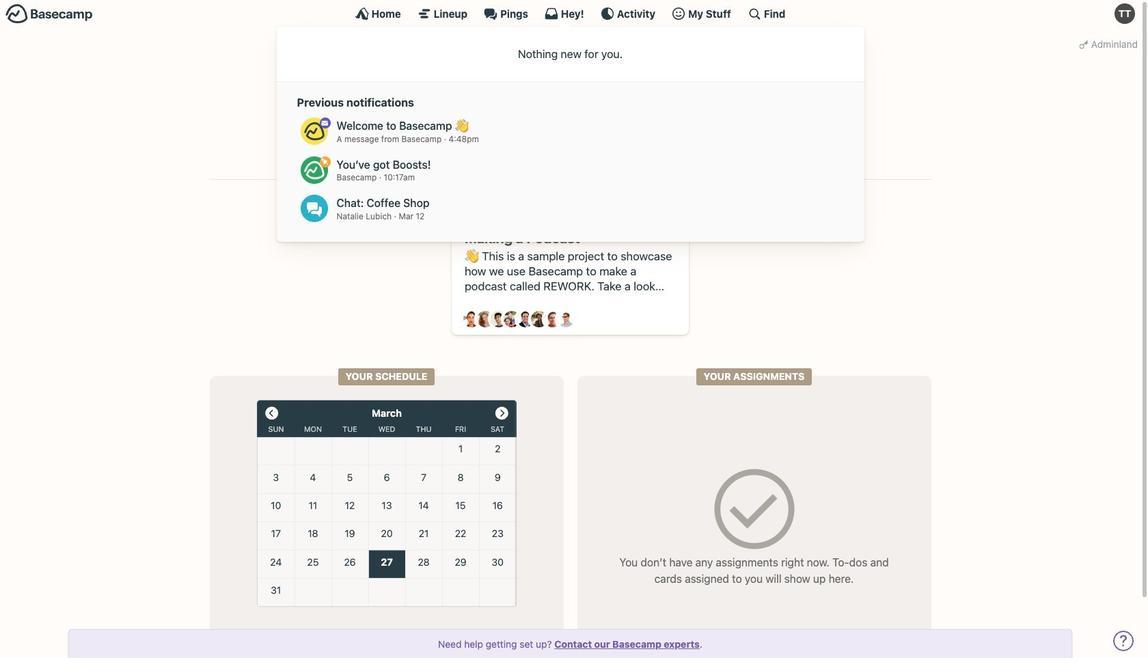 Task type: locate. For each thing, give the bounding box(es) containing it.
2 basecamp image from the top
[[300, 156, 328, 184]]

basecamp image up boostreport icon
[[300, 117, 328, 145]]

0 vertical spatial basecamp image
[[300, 117, 328, 145]]

basecamp image down onboarding icon
[[300, 156, 328, 184]]

1 vertical spatial basecamp image
[[300, 156, 328, 184]]

basecamp image for onboarding icon
[[300, 117, 328, 145]]

steve marsh image
[[544, 311, 561, 328]]

jared davis image
[[490, 311, 507, 328]]

terry turtle image
[[1115, 3, 1135, 24]]

1 basecamp image from the top
[[300, 117, 328, 145]]

mar 12 element
[[399, 211, 425, 222]]

basecamp image
[[300, 117, 328, 145], [300, 156, 328, 184]]

josh fiske image
[[517, 311, 534, 328]]

keyboard shortcut: ⌘ + / image
[[748, 7, 761, 21]]

main element
[[0, 0, 1141, 242]]

switch accounts image
[[5, 3, 93, 25]]



Task type: vqa. For each thing, say whether or not it's contained in the screenshot.
Friday element
no



Task type: describe. For each thing, give the bounding box(es) containing it.
jennifer young image
[[504, 311, 520, 328]]

cheryl walters image
[[477, 311, 493, 328]]

onboarding image
[[320, 117, 330, 128]]

boostreport image
[[320, 156, 330, 167]]

annie bryan image
[[463, 311, 480, 328]]

basecamp image for boostreport icon
[[300, 156, 328, 184]]

4:48pm element
[[449, 134, 479, 144]]

nicole katz image
[[531, 311, 547, 328]]

victor cooper image
[[558, 311, 574, 328]]

10:17am element
[[384, 173, 415, 183]]



